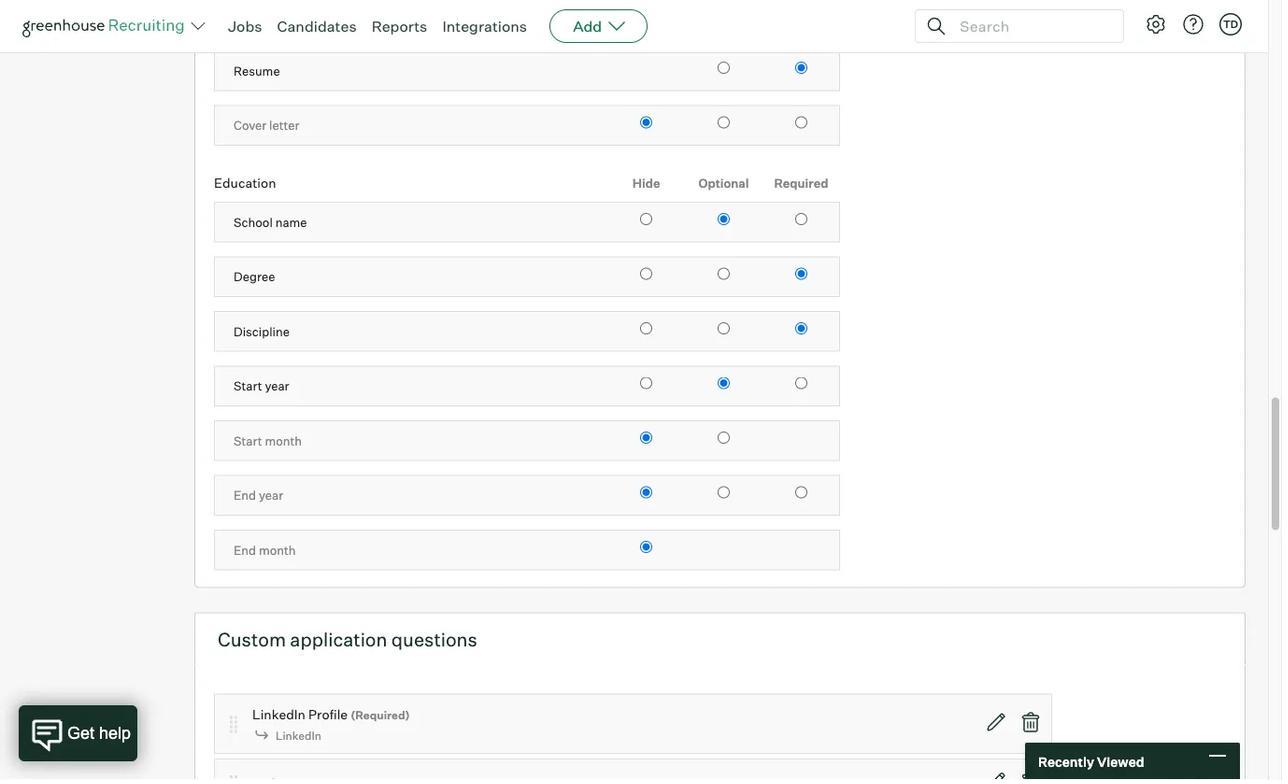 Task type: vqa. For each thing, say whether or not it's contained in the screenshot.
HIDE
yes



Task type: locate. For each thing, give the bounding box(es) containing it.
start up end year
[[234, 434, 262, 449]]

start
[[234, 379, 262, 394], [234, 434, 262, 449]]

0 vertical spatial linkedin
[[252, 707, 306, 723]]

year up start month
[[265, 379, 289, 394]]

1 vertical spatial year
[[259, 489, 283, 504]]

reports link
[[372, 17, 428, 36]]

2 end from the top
[[234, 543, 256, 558]]

custom application questions
[[218, 628, 478, 652]]

month for end month
[[259, 543, 296, 558]]

0 vertical spatial month
[[265, 434, 302, 449]]

0 vertical spatial end
[[234, 489, 256, 504]]

year down start month
[[259, 489, 283, 504]]

greenhouse recruiting image
[[22, 15, 191, 37]]

end year
[[234, 489, 283, 504]]

month down start year
[[265, 434, 302, 449]]

phone
[[234, 9, 270, 24]]

1 vertical spatial linkedin
[[276, 729, 321, 743]]

linkedin down profile
[[276, 729, 321, 743]]

jobs
[[228, 17, 262, 36]]

candidates
[[277, 17, 357, 36]]

letter
[[269, 118, 300, 133]]

linkedin profile (required)
[[252, 707, 410, 723]]

end down end year
[[234, 543, 256, 558]]

viewed
[[1097, 754, 1145, 770]]

year
[[265, 379, 289, 394], [259, 489, 283, 504]]

cover
[[234, 118, 267, 133]]

None radio
[[718, 62, 730, 74], [718, 117, 730, 129], [795, 117, 808, 129], [640, 214, 652, 226], [795, 214, 808, 226], [718, 268, 730, 281], [640, 323, 652, 335], [718, 323, 730, 335], [640, 378, 652, 390], [718, 378, 730, 390], [795, 378, 808, 390], [640, 432, 652, 445], [718, 432, 730, 445], [795, 487, 808, 499], [718, 62, 730, 74], [718, 117, 730, 129], [795, 117, 808, 129], [640, 214, 652, 226], [795, 214, 808, 226], [718, 268, 730, 281], [640, 323, 652, 335], [718, 323, 730, 335], [640, 378, 652, 390], [718, 378, 730, 390], [795, 378, 808, 390], [640, 432, 652, 445], [718, 432, 730, 445], [795, 487, 808, 499]]

month down end year
[[259, 543, 296, 558]]

start down discipline on the top left of the page
[[234, 379, 262, 394]]

school name
[[234, 215, 307, 230]]

end for end month
[[234, 543, 256, 558]]

configure image
[[1145, 13, 1167, 36]]

end month
[[234, 543, 296, 558]]

1 vertical spatial start
[[234, 434, 262, 449]]

2 start from the top
[[234, 434, 262, 449]]

1 start from the top
[[234, 379, 262, 394]]

end
[[234, 489, 256, 504], [234, 543, 256, 558]]

1 vertical spatial end
[[234, 543, 256, 558]]

0 vertical spatial year
[[265, 379, 289, 394]]

1 end from the top
[[234, 489, 256, 504]]

school
[[234, 215, 273, 230]]

end up end month
[[234, 489, 256, 504]]

start for start year
[[234, 379, 262, 394]]

month
[[265, 434, 302, 449], [259, 543, 296, 558]]

linkedin left profile
[[252, 707, 306, 723]]

cover letter
[[234, 118, 300, 133]]

0 vertical spatial start
[[234, 379, 262, 394]]

linkedin
[[252, 707, 306, 723], [276, 729, 321, 743]]

None radio
[[795, 62, 808, 74], [640, 117, 652, 129], [718, 214, 730, 226], [640, 268, 652, 281], [795, 268, 808, 281], [795, 323, 808, 335], [640, 487, 652, 499], [718, 487, 730, 499], [640, 542, 652, 554], [795, 62, 808, 74], [640, 117, 652, 129], [718, 214, 730, 226], [640, 268, 652, 281], [795, 268, 808, 281], [795, 323, 808, 335], [640, 487, 652, 499], [718, 487, 730, 499], [640, 542, 652, 554]]

1 vertical spatial month
[[259, 543, 296, 558]]



Task type: describe. For each thing, give the bounding box(es) containing it.
candidates link
[[277, 17, 357, 36]]

jobs link
[[228, 17, 262, 36]]

integrations link
[[442, 17, 527, 36]]

number
[[273, 9, 317, 24]]

education
[[214, 175, 276, 192]]

start month
[[234, 434, 302, 449]]

linkedin for linkedin
[[276, 729, 321, 743]]

hide
[[632, 176, 660, 191]]

integrations
[[442, 17, 527, 36]]

phone number
[[234, 9, 317, 24]]

year for start year
[[265, 379, 289, 394]]

questions
[[391, 628, 478, 652]]

reports
[[372, 17, 428, 36]]

custom
[[218, 628, 286, 652]]

resume
[[234, 64, 280, 79]]

profile
[[308, 707, 348, 723]]

name
[[275, 215, 307, 230]]

year for end year
[[259, 489, 283, 504]]

discipline
[[234, 325, 290, 339]]

required
[[775, 176, 829, 191]]

end for end year
[[234, 489, 256, 504]]

recently
[[1038, 754, 1095, 770]]

recently viewed
[[1038, 754, 1145, 770]]

start year
[[234, 379, 289, 394]]

start for start month
[[234, 434, 262, 449]]

Search text field
[[955, 13, 1107, 40]]

td button
[[1216, 9, 1246, 39]]

td
[[1223, 18, 1239, 30]]

linkedin for linkedin profile (required)
[[252, 707, 306, 723]]

add button
[[550, 9, 648, 43]]

application
[[290, 628, 387, 652]]

degree
[[234, 270, 275, 285]]

add
[[573, 17, 602, 36]]

month for start month
[[265, 434, 302, 449]]

td button
[[1220, 13, 1242, 36]]

optional
[[699, 176, 749, 191]]

(required)
[[351, 709, 410, 723]]



